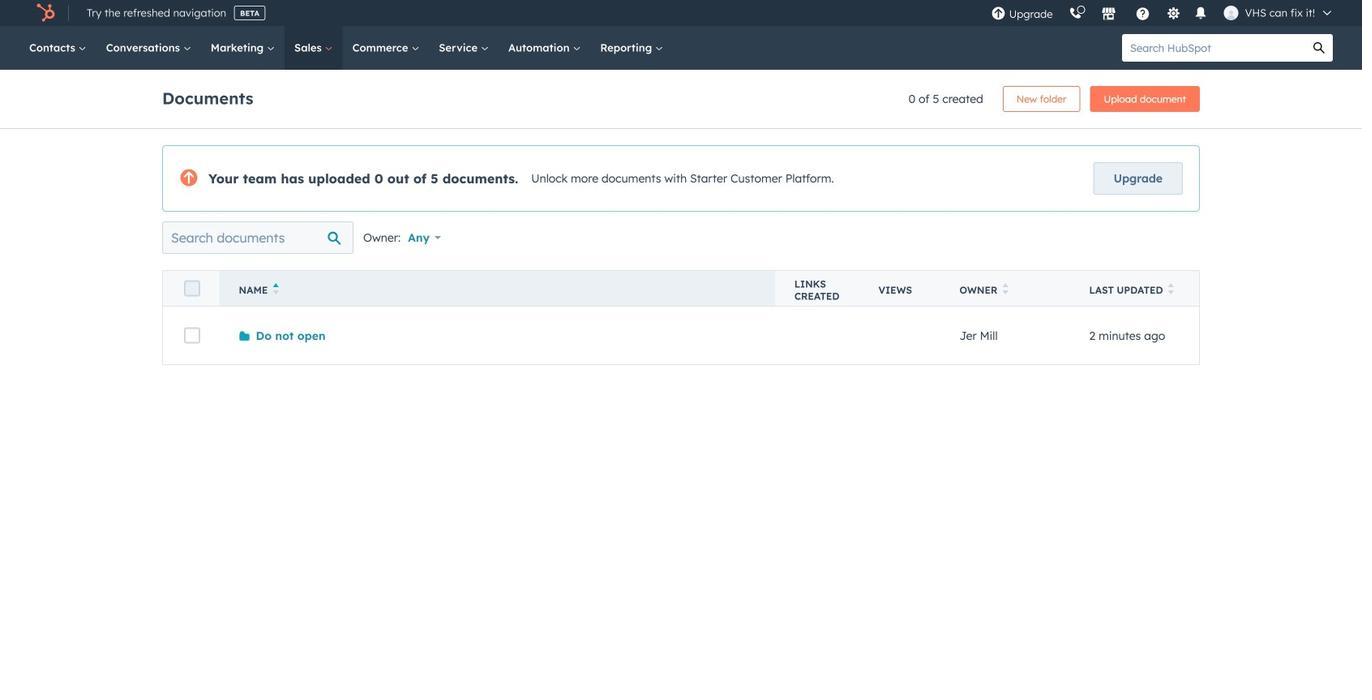 Task type: describe. For each thing, give the bounding box(es) containing it.
ascending sort. press to sort descending. image
[[273, 283, 279, 294]]

jer mill image
[[1225, 6, 1239, 20]]

ascending sort. press to sort descending. element
[[273, 283, 279, 297]]



Task type: vqa. For each thing, say whether or not it's contained in the screenshot.
the rightmost Your
no



Task type: locate. For each thing, give the bounding box(es) containing it.
0 horizontal spatial press to sort. element
[[1003, 283, 1009, 297]]

Search search field
[[162, 221, 354, 254]]

Search HubSpot search field
[[1123, 34, 1306, 62]]

press to sort. image
[[1003, 283, 1009, 294]]

press to sort. element
[[1003, 283, 1009, 297], [1169, 283, 1175, 297]]

marketplaces image
[[1102, 7, 1117, 22]]

banner
[[162, 81, 1201, 112]]

press to sort. image
[[1169, 283, 1175, 294]]

menu
[[984, 0, 1343, 26]]

2 press to sort. element from the left
[[1169, 283, 1175, 297]]

1 horizontal spatial press to sort. element
[[1169, 283, 1175, 297]]

1 press to sort. element from the left
[[1003, 283, 1009, 297]]



